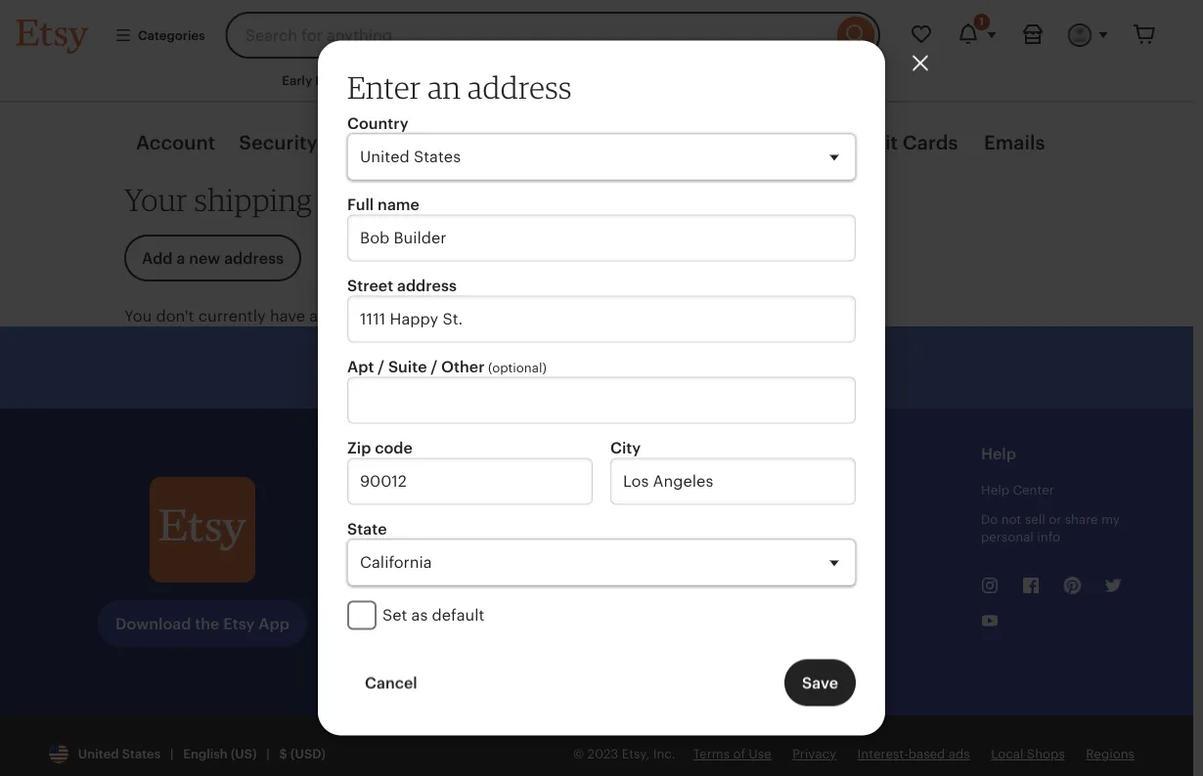 Task type: describe. For each thing, give the bounding box(es) containing it.
do not sell or share my personal info
[[981, 512, 1120, 545]]

careers
[[804, 571, 852, 586]]

set as default
[[383, 607, 485, 625]]

country
[[347, 115, 409, 133]]

terms of use link
[[693, 748, 772, 762]]

seller handbook
[[627, 483, 726, 498]]

renewable
[[629, 359, 707, 377]]

public profile link
[[341, 129, 465, 157]]

emails button
[[970, 129, 1060, 157]]

etsy united kingdom link
[[450, 601, 577, 615]]

&
[[683, 571, 692, 586]]

shops
[[1027, 748, 1065, 762]]

addresses
[[319, 181, 452, 218]]

public profile
[[341, 132, 465, 154]]

credit cards button
[[828, 129, 970, 157]]

your
[[124, 181, 188, 218]]

regions button
[[1086, 746, 1135, 764]]

zip code
[[347, 440, 413, 457]]

etsy for etsy is powered by 100% renewable electricity.
[[441, 359, 472, 377]]

100%
[[585, 359, 625, 377]]

investors link
[[804, 542, 860, 557]]

1 vertical spatial privacy
[[793, 748, 837, 762]]

1 vertical spatial inc.
[[653, 748, 676, 762]]

street address
[[347, 277, 457, 295]]

seller
[[627, 483, 662, 498]]

affiliates
[[627, 571, 680, 586]]

etsy is powered by 100% renewable electricity.
[[441, 359, 790, 377]]

help center link
[[981, 483, 1055, 498]]

1 horizontal spatial privacy link
[[793, 748, 837, 762]]

sitemap
[[450, 542, 501, 557]]

street
[[347, 277, 393, 295]]

1 / from the left
[[378, 359, 385, 376]]

public profile button
[[329, 129, 477, 157]]

center
[[1013, 483, 1055, 498]]

1 horizontal spatial inc.
[[836, 483, 858, 498]]

terms
[[693, 748, 730, 762]]

preferences link
[[489, 129, 602, 157]]

other
[[441, 359, 485, 376]]

profile
[[404, 132, 465, 154]]

seller handbook link
[[627, 483, 726, 498]]

enter an address dialog
[[0, 0, 1204, 777]]

etsy for etsy united kingdom
[[450, 601, 475, 615]]

credit cards
[[839, 132, 959, 154]]

apt
[[347, 359, 374, 376]]

account button
[[124, 129, 227, 157]]

1 horizontal spatial shipping
[[340, 307, 405, 325]]

forums
[[627, 542, 672, 557]]

state
[[347, 521, 387, 539]]

(optional)
[[488, 361, 547, 376]]

help for help center
[[981, 483, 1010, 498]]

handbook
[[665, 483, 726, 498]]

an
[[428, 69, 461, 106]]

enter an address
[[347, 69, 572, 106]]

don't
[[156, 307, 194, 325]]

0 vertical spatial etsy,
[[804, 483, 832, 498]]

based
[[909, 748, 946, 762]]

City text field
[[611, 458, 856, 505]]

kingdom
[[522, 601, 577, 615]]

info
[[1038, 530, 1061, 545]]

interest-based ads link
[[858, 748, 970, 762]]

2 | from the left
[[266, 748, 270, 762]]

etsy is powered by 100% renewable electricity. button
[[394, 351, 790, 386]]

local shops
[[991, 748, 1065, 762]]

suite
[[388, 359, 427, 376]]

addresses.
[[409, 307, 490, 325]]

1 | from the left
[[170, 748, 174, 762]]

any
[[310, 307, 336, 325]]

security link
[[239, 129, 318, 157]]

2023
[[588, 748, 619, 762]]

currently
[[198, 307, 266, 325]]

© 2023 etsy, inc.
[[573, 748, 676, 762]]

etsy blog
[[450, 571, 506, 586]]

powered
[[492, 359, 558, 377]]

local
[[991, 748, 1024, 762]]

0 vertical spatial privacy link
[[625, 129, 694, 157]]

addresses link
[[717, 129, 816, 157]]

regions
[[1086, 748, 1135, 762]]



Task type: vqa. For each thing, say whether or not it's contained in the screenshot.
'ITEMS'
no



Task type: locate. For each thing, give the bounding box(es) containing it.
1 vertical spatial address
[[397, 277, 457, 295]]

1 horizontal spatial |
[[266, 748, 270, 762]]

0 horizontal spatial shipping
[[194, 181, 312, 218]]

0 horizontal spatial united
[[78, 748, 119, 762]]

1 vertical spatial etsy,
[[622, 748, 650, 762]]

help for help
[[981, 445, 1017, 463]]

|
[[170, 748, 174, 762], [266, 748, 270, 762]]

or
[[1049, 512, 1062, 527]]

affiliates & creators
[[627, 571, 748, 586]]

states
[[122, 748, 161, 762]]

2 vertical spatial etsy
[[450, 601, 475, 615]]

apt / suite / other (optional)
[[347, 359, 547, 376]]

terms of use
[[693, 748, 772, 762]]

cards
[[903, 132, 959, 154]]

credit cards link
[[839, 129, 959, 157]]

emails link
[[985, 129, 1046, 157]]

account
[[136, 132, 215, 154]]

etsy down etsy blog
[[450, 601, 475, 615]]

1 vertical spatial help
[[981, 483, 1010, 498]]

etsy, inc.
[[804, 483, 858, 498]]

united right us image
[[78, 748, 119, 762]]

(usd)
[[291, 748, 326, 762]]

have
[[270, 307, 305, 325]]

0 horizontal spatial etsy,
[[622, 748, 650, 762]]

1 vertical spatial united
[[78, 748, 119, 762]]

interest-
[[858, 748, 909, 762]]

etsy, down about
[[804, 483, 832, 498]]

my
[[1102, 512, 1120, 527]]

1 horizontal spatial etsy,
[[804, 483, 832, 498]]

as
[[412, 607, 428, 625]]

default
[[432, 607, 485, 625]]

privacy inside button
[[625, 132, 694, 154]]

full name
[[347, 196, 420, 214]]

addresses
[[717, 132, 816, 154]]

zip
[[347, 440, 371, 457]]

addresses button
[[706, 129, 828, 157]]

city
[[611, 440, 641, 457]]

etsy united kingdom
[[450, 601, 577, 615]]

None search field
[[226, 12, 881, 59]]

0 vertical spatial privacy
[[625, 132, 694, 154]]

enter
[[347, 69, 421, 106]]

share
[[1065, 512, 1098, 527]]

personal
[[981, 530, 1034, 545]]

etsy left the is
[[441, 359, 472, 377]]

cancel
[[365, 675, 418, 692]]

security
[[239, 132, 318, 154]]

1 horizontal spatial united
[[479, 601, 519, 615]]

etsy, right 2023
[[622, 748, 650, 762]]

2 / from the left
[[431, 359, 438, 376]]

1 vertical spatial etsy
[[450, 571, 475, 586]]

larger xs image
[[1061, 576, 1085, 599]]

shop
[[450, 445, 489, 463]]

privacy link
[[625, 129, 694, 157], [793, 748, 837, 762]]

cancel button
[[347, 660, 435, 707]]

full
[[347, 196, 374, 214]]

inc. down about
[[836, 483, 858, 498]]

etsy
[[441, 359, 472, 377], [450, 571, 475, 586], [450, 601, 475, 615]]

you don't currently have any shipping addresses.
[[124, 307, 490, 325]]

address
[[468, 69, 572, 106], [397, 277, 457, 295]]

local shops link
[[991, 748, 1065, 762]]

0 vertical spatial shipping
[[194, 181, 312, 218]]

your shipping addresses
[[124, 181, 452, 218]]

0 horizontal spatial privacy link
[[625, 129, 694, 157]]

1 vertical spatial privacy link
[[793, 748, 837, 762]]

Zip code text field
[[347, 458, 593, 505]]

0 vertical spatial address
[[468, 69, 572, 106]]

0 vertical spatial help
[[981, 445, 1017, 463]]

set
[[383, 607, 407, 625]]

sell
[[1025, 512, 1046, 527]]

0 vertical spatial united
[[479, 601, 519, 615]]

| left $
[[266, 748, 270, 762]]

0 vertical spatial inc.
[[836, 483, 858, 498]]

0 horizontal spatial |
[[170, 748, 174, 762]]

1 help from the top
[[981, 445, 1017, 463]]

privacy button
[[613, 129, 706, 157]]

menu bar
[[0, 59, 1194, 103]]

us image
[[49, 745, 68, 764]]

2 help from the top
[[981, 483, 1010, 498]]

emails
[[985, 132, 1046, 154]]

(us)
[[231, 748, 257, 762]]

0 horizontal spatial inc.
[[653, 748, 676, 762]]

1 horizontal spatial privacy
[[793, 748, 837, 762]]

help center
[[981, 483, 1055, 498]]

etsy,
[[804, 483, 832, 498], [622, 748, 650, 762]]

sell
[[627, 445, 655, 463]]

do not sell or share my personal info link
[[981, 512, 1120, 545]]

by
[[562, 359, 581, 377]]

united down blog
[[479, 601, 519, 615]]

address up 'preferences' link
[[468, 69, 572, 106]]

security button
[[227, 129, 329, 157]]

| right states
[[170, 748, 174, 762]]

ads
[[949, 748, 970, 762]]

address up addresses.
[[397, 277, 457, 295]]

0 vertical spatial etsy
[[441, 359, 472, 377]]

Street address text field
[[347, 296, 856, 343]]

help up do
[[981, 483, 1010, 498]]

inc. left terms
[[653, 748, 676, 762]]

Full name text field
[[347, 215, 856, 262]]

0 horizontal spatial privacy
[[625, 132, 694, 154]]

0 horizontal spatial address
[[397, 277, 457, 295]]

not
[[1002, 512, 1022, 527]]

your favorites tab list
[[124, 118, 1060, 170]]

shipping down security button at the top of the page
[[194, 181, 312, 218]]

0 horizontal spatial /
[[378, 359, 385, 376]]

privacy
[[625, 132, 694, 154], [793, 748, 837, 762]]

shipping down the street
[[340, 307, 405, 325]]

is
[[476, 359, 488, 377]]

name
[[378, 196, 420, 214]]

etsy inside etsy is powered by 100% renewable electricity. 'button'
[[441, 359, 472, 377]]

about
[[804, 445, 850, 463]]

preferences
[[489, 132, 602, 154]]

interest-based ads
[[858, 748, 970, 762]]

©
[[573, 748, 584, 762]]

1 horizontal spatial address
[[468, 69, 572, 106]]

None text field
[[347, 377, 856, 424]]

help up "help center"
[[981, 445, 1017, 463]]

1 vertical spatial shipping
[[340, 307, 405, 325]]

of
[[733, 748, 746, 762]]

/ right apt
[[378, 359, 385, 376]]

1 horizontal spatial /
[[431, 359, 438, 376]]

etsy for etsy blog
[[450, 571, 475, 586]]

etsy, inc. link
[[804, 483, 858, 498]]

save button
[[785, 660, 856, 707]]

credit
[[839, 132, 898, 154]]

$
[[279, 748, 288, 762]]

help
[[981, 445, 1017, 463], [981, 483, 1010, 498]]

investors
[[804, 542, 860, 557]]

account link
[[136, 129, 215, 157]]

english
[[183, 748, 228, 762]]

/ right suite
[[431, 359, 438, 376]]

etsy left blog
[[450, 571, 475, 586]]



